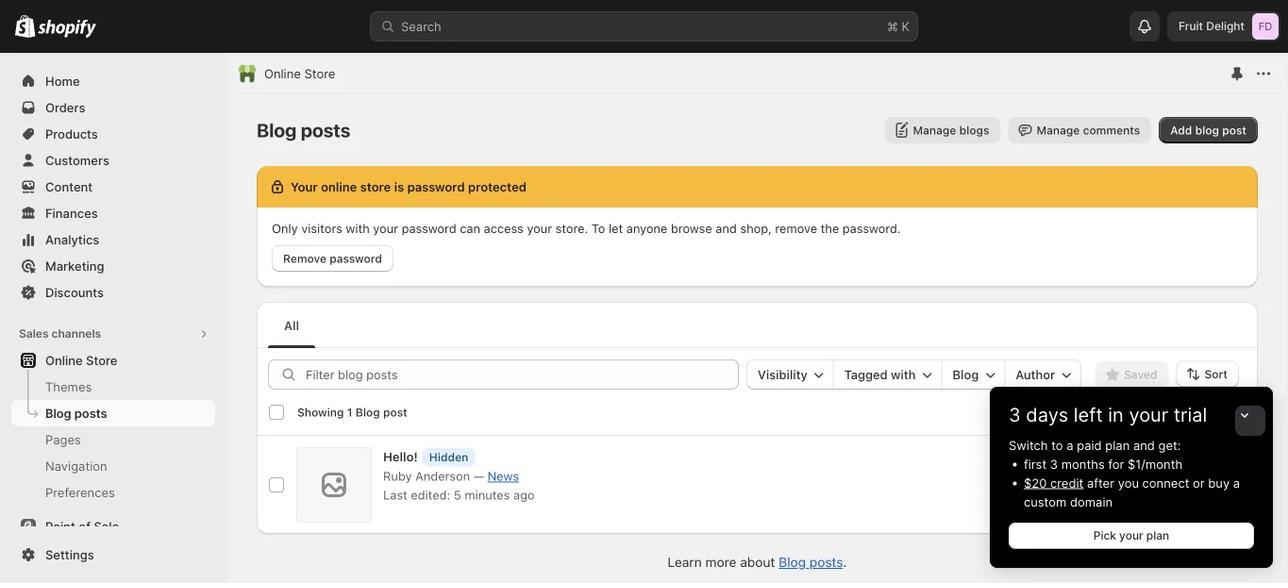 Task type: describe. For each thing, give the bounding box(es) containing it.
content link
[[11, 174, 215, 200]]

domain
[[1070, 495, 1113, 509]]

credit
[[1051, 476, 1084, 490]]

discounts link
[[11, 279, 215, 306]]

customers link
[[11, 147, 215, 174]]

content
[[45, 179, 93, 194]]

point of sale
[[45, 519, 119, 534]]

products link
[[11, 121, 215, 147]]

or
[[1193, 476, 1205, 490]]

pick
[[1094, 529, 1117, 543]]

preferences
[[45, 485, 115, 500]]

fruit
[[1179, 19, 1204, 33]]

0 vertical spatial online
[[264, 66, 301, 81]]

pages link
[[11, 427, 215, 453]]

$20 credit
[[1024, 476, 1084, 490]]

to
[[1052, 438, 1063, 453]]

$20
[[1024, 476, 1047, 490]]

days
[[1026, 404, 1069, 427]]

shopify image
[[15, 15, 35, 38]]

finances link
[[11, 200, 215, 227]]

sales
[[19, 327, 49, 341]]

navigation link
[[11, 453, 215, 480]]

3 days left in your trial
[[1009, 404, 1208, 427]]

0 vertical spatial online store
[[264, 66, 335, 81]]

first 3 months for $1/month
[[1024, 457, 1183, 472]]

pages
[[45, 432, 81, 447]]

blog
[[45, 406, 71, 421]]

shopify image
[[38, 19, 97, 38]]

themes link
[[11, 374, 215, 400]]

point of sale link
[[11, 514, 215, 540]]

of
[[79, 519, 91, 534]]

0 horizontal spatial a
[[1067, 438, 1074, 453]]

switch
[[1009, 438, 1048, 453]]

3 days left in your trial button
[[990, 387, 1273, 427]]

k
[[902, 19, 910, 34]]

online store image
[[238, 64, 257, 83]]

a inside after you connect or buy a custom domain
[[1234, 476, 1240, 490]]

0 vertical spatial store
[[304, 66, 335, 81]]

point
[[45, 519, 75, 534]]

after
[[1087, 476, 1115, 490]]

fruit delight
[[1179, 19, 1245, 33]]

settings
[[45, 547, 94, 562]]

products
[[45, 126, 98, 141]]

sales channels button
[[11, 321, 215, 347]]

navigation
[[45, 459, 107, 473]]

settings link
[[11, 542, 215, 568]]



Task type: vqa. For each thing, say whether or not it's contained in the screenshot.
Discounts link
yes



Task type: locate. For each thing, give the bounding box(es) containing it.
left
[[1074, 404, 1103, 427]]

plan
[[1106, 438, 1130, 453], [1147, 529, 1170, 543]]

months
[[1062, 457, 1105, 472]]

your up and at the bottom right of the page
[[1129, 404, 1169, 427]]

you
[[1118, 476, 1139, 490]]

fruit delight image
[[1253, 13, 1279, 40]]

online right online store icon
[[264, 66, 301, 81]]

0 horizontal spatial store
[[86, 353, 117, 368]]

1 horizontal spatial online store
[[264, 66, 335, 81]]

0 vertical spatial online store link
[[264, 64, 335, 83]]

apps
[[19, 561, 47, 575]]

your inside dropdown button
[[1129, 404, 1169, 427]]

store down sales channels button
[[86, 353, 117, 368]]

pick your plan link
[[1009, 523, 1255, 549]]

your right pick
[[1120, 529, 1144, 543]]

plan up for on the right of the page
[[1106, 438, 1130, 453]]

customers
[[45, 153, 109, 168]]

0 horizontal spatial plan
[[1106, 438, 1130, 453]]

point of sale button
[[0, 514, 227, 540]]

home link
[[11, 68, 215, 94]]

1 vertical spatial online
[[45, 353, 83, 368]]

online store link down channels
[[11, 347, 215, 374]]

online down "sales channels"
[[45, 353, 83, 368]]

custom
[[1024, 495, 1067, 509]]

finances
[[45, 206, 98, 220]]

after you connect or buy a custom domain
[[1024, 476, 1240, 509]]

1 vertical spatial 3
[[1050, 457, 1058, 472]]

online store
[[264, 66, 335, 81], [45, 353, 117, 368]]

trial
[[1174, 404, 1208, 427]]

1 vertical spatial a
[[1234, 476, 1240, 490]]

0 horizontal spatial online store link
[[11, 347, 215, 374]]

3 inside dropdown button
[[1009, 404, 1021, 427]]

1 horizontal spatial store
[[304, 66, 335, 81]]

in
[[1109, 404, 1124, 427]]

1 horizontal spatial plan
[[1147, 529, 1170, 543]]

get:
[[1159, 438, 1181, 453]]

$1/month
[[1128, 457, 1183, 472]]

online store link
[[264, 64, 335, 83], [11, 347, 215, 374]]

0 vertical spatial your
[[1129, 404, 1169, 427]]

paid
[[1077, 438, 1102, 453]]

0 vertical spatial plan
[[1106, 438, 1130, 453]]

a right to
[[1067, 438, 1074, 453]]

apps button
[[11, 555, 215, 581]]

orders
[[45, 100, 85, 115]]

pick your plan
[[1094, 529, 1170, 543]]

analytics
[[45, 232, 99, 247]]

1 horizontal spatial a
[[1234, 476, 1240, 490]]

1 vertical spatial plan
[[1147, 529, 1170, 543]]

blog posts link
[[11, 400, 215, 427]]

buy
[[1209, 476, 1230, 490]]

1 horizontal spatial online store link
[[264, 64, 335, 83]]

⌘ k
[[887, 19, 910, 34]]

blog posts
[[45, 406, 107, 421]]

1 horizontal spatial online
[[264, 66, 301, 81]]

1 vertical spatial store
[[86, 353, 117, 368]]

3
[[1009, 404, 1021, 427], [1050, 457, 1058, 472]]

3 right 'first'
[[1050, 457, 1058, 472]]

for
[[1109, 457, 1125, 472]]

⌘
[[887, 19, 899, 34]]

1 vertical spatial online store
[[45, 353, 117, 368]]

sale
[[94, 519, 119, 534]]

3 left days
[[1009, 404, 1021, 427]]

0 vertical spatial 3
[[1009, 404, 1021, 427]]

preferences link
[[11, 480, 215, 506]]

sales channels
[[19, 327, 101, 341]]

marketing
[[45, 259, 104, 273]]

1 vertical spatial your
[[1120, 529, 1144, 543]]

switch to a paid plan and get:
[[1009, 438, 1181, 453]]

and
[[1134, 438, 1155, 453]]

a right buy
[[1234, 476, 1240, 490]]

0 horizontal spatial online
[[45, 353, 83, 368]]

store
[[304, 66, 335, 81], [86, 353, 117, 368]]

posts
[[74, 406, 107, 421]]

home
[[45, 74, 80, 88]]

channels
[[51, 327, 101, 341]]

online
[[264, 66, 301, 81], [45, 353, 83, 368]]

marketing link
[[11, 253, 215, 279]]

0 vertical spatial a
[[1067, 438, 1074, 453]]

store right online store icon
[[304, 66, 335, 81]]

online store link right online store icon
[[264, 64, 335, 83]]

delight
[[1207, 19, 1245, 33]]

plan down after you connect or buy a custom domain
[[1147, 529, 1170, 543]]

0 horizontal spatial 3
[[1009, 404, 1021, 427]]

themes
[[45, 379, 92, 394]]

$20 credit link
[[1024, 476, 1084, 490]]

your
[[1129, 404, 1169, 427], [1120, 529, 1144, 543]]

orders link
[[11, 94, 215, 121]]

0 horizontal spatial online store
[[45, 353, 117, 368]]

1 vertical spatial online store link
[[11, 347, 215, 374]]

connect
[[1143, 476, 1190, 490]]

first
[[1024, 457, 1047, 472]]

a
[[1067, 438, 1074, 453], [1234, 476, 1240, 490]]

1 horizontal spatial 3
[[1050, 457, 1058, 472]]

online store down channels
[[45, 353, 117, 368]]

3 days left in your trial element
[[990, 436, 1273, 568]]

analytics link
[[11, 227, 215, 253]]

discounts
[[45, 285, 104, 300]]

search
[[401, 19, 442, 34]]

online store right online store icon
[[264, 66, 335, 81]]



